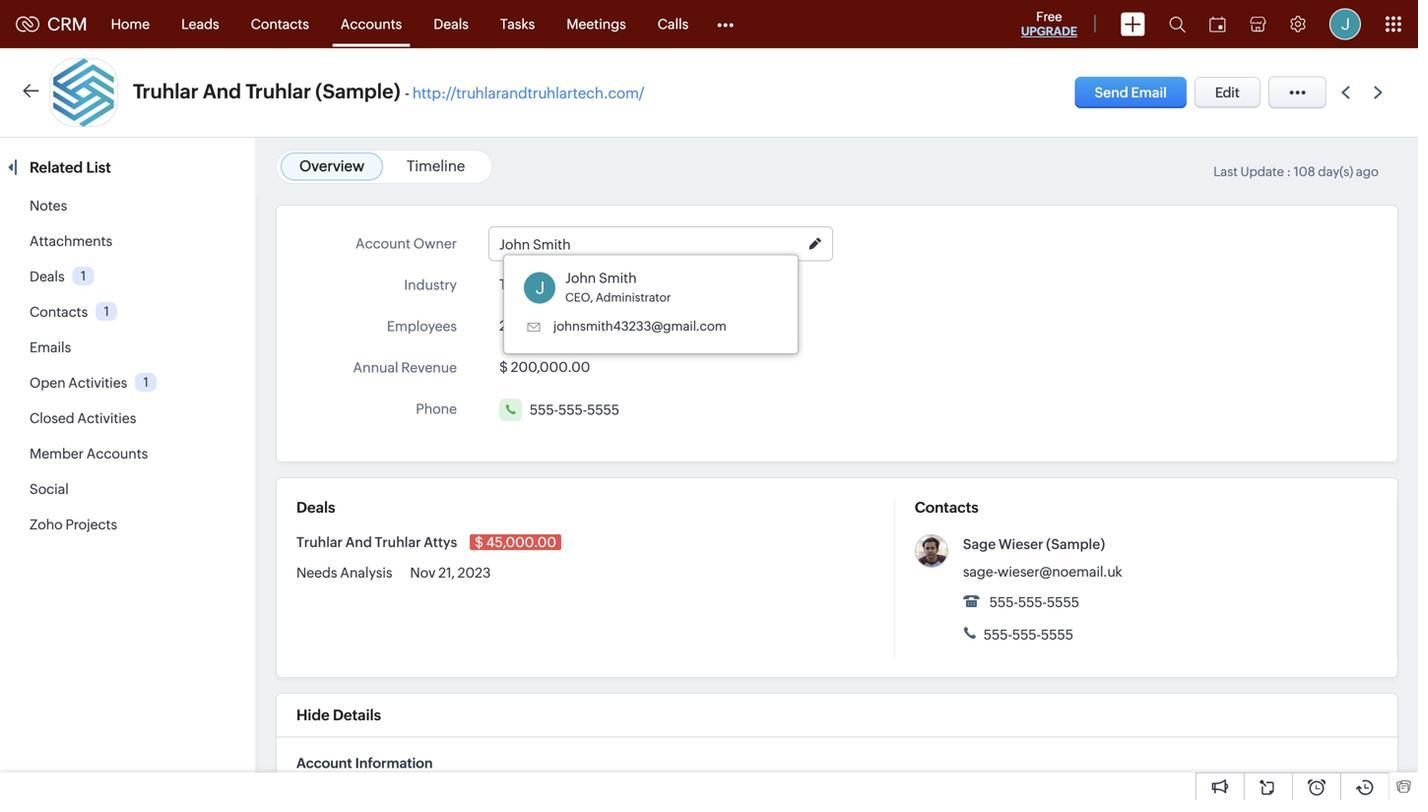Task type: locate. For each thing, give the bounding box(es) containing it.
1 horizontal spatial deals link
[[418, 0, 484, 48]]

sage-wieser@noemail.uk
[[963, 564, 1122, 580]]

0 horizontal spatial contacts
[[30, 304, 88, 320]]

related
[[30, 159, 83, 176]]

zoho
[[30, 517, 63, 533]]

account left owner
[[356, 236, 411, 252]]

1 horizontal spatial account
[[356, 236, 411, 252]]

1 vertical spatial contacts link
[[30, 304, 88, 320]]

2 horizontal spatial deals
[[434, 16, 469, 32]]

1 horizontal spatial 1
[[104, 304, 109, 319]]

(sample)
[[315, 80, 401, 103], [1046, 537, 1105, 552]]

account down "hide"
[[296, 756, 352, 772]]

email
[[1131, 85, 1167, 100]]

information
[[355, 756, 433, 772]]

previous record image
[[1341, 86, 1350, 99]]

john inside john smith ceo , administrator
[[565, 270, 596, 286]]

accounts down closed activities
[[86, 446, 148, 462]]

1 horizontal spatial (sample)
[[1046, 537, 1105, 552]]

0 vertical spatial account
[[356, 236, 411, 252]]

http://truhlarandtruhlartech.com/
[[412, 85, 644, 102]]

attys
[[424, 535, 457, 550]]

smith for john smith ceo , administrator
[[599, 270, 637, 286]]

hide details link
[[296, 707, 381, 724]]

truhlar and truhlar attys
[[296, 535, 460, 550]]

calls
[[658, 16, 689, 32]]

0 vertical spatial 1
[[81, 269, 86, 283]]

1 horizontal spatial $
[[499, 359, 508, 375]]

0 horizontal spatial (sample)
[[315, 80, 401, 103]]

1 vertical spatial deals
[[30, 269, 65, 285]]

contacts
[[251, 16, 309, 32], [30, 304, 88, 320], [915, 499, 979, 517]]

sage-wieser@noemail.uk link
[[963, 564, 1122, 580]]

1 horizontal spatial contacts link
[[235, 0, 325, 48]]

closed activities
[[30, 411, 136, 426]]

needs analysis
[[296, 565, 395, 581]]

edit button
[[1194, 77, 1260, 108]]

zoho projects link
[[30, 517, 117, 533]]

1 horizontal spatial contacts
[[251, 16, 309, 32]]

contacts up emails link
[[30, 304, 88, 320]]

0 horizontal spatial $
[[475, 535, 483, 550]]

0 vertical spatial accounts
[[341, 16, 402, 32]]

1 vertical spatial activities
[[77, 411, 136, 426]]

1 down attachments
[[81, 269, 86, 283]]

0 horizontal spatial account
[[296, 756, 352, 772]]

john up ceo
[[565, 270, 596, 286]]

1 vertical spatial account
[[296, 756, 352, 772]]

closed activities link
[[30, 411, 136, 426]]

profile element
[[1318, 0, 1373, 48]]

sage
[[963, 537, 996, 552]]

(sample) left - on the left of page
[[315, 80, 401, 103]]

contacts up sage on the right
[[915, 499, 979, 517]]

deals down attachments
[[30, 269, 65, 285]]

contacts link right leads
[[235, 0, 325, 48]]

nov 21, 2023
[[410, 565, 491, 581]]

deals left tasks
[[434, 16, 469, 32]]

truhlar up needs
[[296, 535, 343, 550]]

create menu image
[[1121, 12, 1145, 36]]

john
[[499, 237, 530, 252], [565, 270, 596, 286]]

0 vertical spatial activities
[[68, 375, 127, 391]]

smith for john smith
[[533, 237, 571, 252]]

1 horizontal spatial accounts
[[341, 16, 402, 32]]

deals link left tasks
[[418, 0, 484, 48]]

accounts
[[341, 16, 402, 32], [86, 446, 148, 462]]

1 vertical spatial 555-555-5555
[[987, 595, 1079, 611]]

1 horizontal spatial and
[[345, 535, 372, 550]]

2 vertical spatial contacts
[[915, 499, 979, 517]]

deals link
[[418, 0, 484, 48], [30, 269, 65, 285]]

and
[[203, 80, 241, 103], [345, 535, 372, 550]]

1 vertical spatial accounts
[[86, 446, 148, 462]]

truhlar up the "nov" on the left bottom
[[375, 535, 421, 550]]

accounts up truhlar and truhlar (sample) - http://truhlarandtruhlartech.com/ at the top left of the page
[[341, 16, 402, 32]]

contacts link up emails link
[[30, 304, 88, 320]]

account
[[356, 236, 411, 252], [296, 756, 352, 772]]

:
[[1287, 164, 1291, 179]]

deals
[[434, 16, 469, 32], [30, 269, 65, 285], [296, 499, 335, 517]]

revenue
[[401, 360, 457, 376]]

555-555-5555
[[530, 402, 620, 418], [987, 595, 1079, 611], [981, 627, 1073, 643]]

activities for closed activities
[[77, 411, 136, 426]]

555-555-5555 down 200,000.00
[[530, 402, 620, 418]]

meetings link
[[551, 0, 642, 48]]

1 horizontal spatial smith
[[599, 270, 637, 286]]

smith up administrator
[[599, 270, 637, 286]]

phone
[[416, 401, 457, 417]]

0 vertical spatial $
[[499, 359, 508, 375]]

1
[[81, 269, 86, 283], [104, 304, 109, 319], [143, 375, 149, 390]]

and up analysis
[[345, 535, 372, 550]]

2 horizontal spatial 1
[[143, 375, 149, 390]]

and for (sample)
[[203, 80, 241, 103]]

logo image
[[16, 16, 39, 32]]

truhlar
[[133, 80, 198, 103], [246, 80, 311, 103], [296, 535, 343, 550], [375, 535, 421, 550]]

http://truhlarandtruhlartech.com/ link
[[412, 85, 644, 102]]

1 vertical spatial and
[[345, 535, 372, 550]]

$  200,000.00
[[499, 359, 590, 375]]

$ down the 23 at the left of page
[[499, 359, 508, 375]]

555-
[[530, 402, 558, 418], [558, 402, 587, 418], [989, 595, 1018, 611], [1018, 595, 1047, 611], [984, 627, 1012, 643], [1012, 627, 1041, 643]]

activities up closed activities
[[68, 375, 127, 391]]

1 for deals
[[81, 269, 86, 283]]

1 vertical spatial smith
[[599, 270, 637, 286]]

0 vertical spatial john
[[499, 237, 530, 252]]

1 vertical spatial deals link
[[30, 269, 65, 285]]

truhlar and truhlar (sample) - http://truhlarandtruhlartech.com/
[[133, 80, 644, 103]]

last update : 108 day(s) ago
[[1213, 164, 1379, 179]]

108
[[1294, 164, 1315, 179]]

1 horizontal spatial john
[[565, 270, 596, 286]]

1 vertical spatial john
[[565, 270, 596, 286]]

social
[[30, 482, 69, 497]]

0 vertical spatial and
[[203, 80, 241, 103]]

0 horizontal spatial smith
[[533, 237, 571, 252]]

(sample) up wieser@noemail.uk
[[1046, 537, 1105, 552]]

attachments link
[[30, 233, 112, 249]]

send email button
[[1075, 77, 1187, 108]]

emails link
[[30, 340, 71, 355]]

1 horizontal spatial deals
[[296, 499, 335, 517]]

notes link
[[30, 198, 67, 214]]

$ for $  200,000.00
[[499, 359, 508, 375]]

owner
[[413, 236, 457, 252]]

activities up member accounts
[[77, 411, 136, 426]]

0 horizontal spatial john
[[499, 237, 530, 252]]

1 right open activities
[[143, 375, 149, 390]]

smith inside john smith ceo , administrator
[[599, 270, 637, 286]]

contacts right 'leads' link
[[251, 16, 309, 32]]

0 vertical spatial contacts
[[251, 16, 309, 32]]

truhlar down 'leads' link
[[133, 80, 198, 103]]

account for account information
[[296, 756, 352, 772]]

home link
[[95, 0, 166, 48]]

$
[[499, 359, 508, 375], [475, 535, 483, 550]]

deals up needs
[[296, 499, 335, 517]]

2 vertical spatial deals
[[296, 499, 335, 517]]

0 horizontal spatial deals
[[30, 269, 65, 285]]

0 horizontal spatial 1
[[81, 269, 86, 283]]

5555
[[587, 402, 620, 418], [1047, 595, 1079, 611], [1041, 627, 1073, 643]]

0 vertical spatial (sample)
[[315, 80, 401, 103]]

account owner
[[356, 236, 457, 252]]

activities
[[68, 375, 127, 391], [77, 411, 136, 426]]

and down 'leads' link
[[203, 80, 241, 103]]

-
[[405, 85, 409, 102]]

0 horizontal spatial deals link
[[30, 269, 65, 285]]

555-555-5555 down sage-wieser@noemail.uk link at the bottom of page
[[987, 595, 1079, 611]]

1 vertical spatial (sample)
[[1046, 537, 1105, 552]]

member
[[30, 446, 84, 462]]

$ up 2023
[[475, 535, 483, 550]]

0 horizontal spatial and
[[203, 80, 241, 103]]

1 vertical spatial $
[[475, 535, 483, 550]]

0 vertical spatial 5555
[[587, 402, 620, 418]]

deals link down attachments
[[30, 269, 65, 285]]

member accounts
[[30, 446, 148, 462]]

2 vertical spatial 1
[[143, 375, 149, 390]]

contacts link
[[235, 0, 325, 48], [30, 304, 88, 320]]

1 up open activities
[[104, 304, 109, 319]]

free upgrade
[[1021, 9, 1077, 38]]

0 vertical spatial smith
[[533, 237, 571, 252]]

1 vertical spatial 1
[[104, 304, 109, 319]]

smith up technology
[[533, 237, 571, 252]]

555-555-5555 down sage-wieser@noemail.uk
[[981, 627, 1073, 643]]

john up technology
[[499, 237, 530, 252]]

0 horizontal spatial accounts
[[86, 446, 148, 462]]



Task type: vqa. For each thing, say whether or not it's contained in the screenshot.


Task type: describe. For each thing, give the bounding box(es) containing it.
closed
[[30, 411, 75, 426]]

0 horizontal spatial contacts link
[[30, 304, 88, 320]]

john smith ceo , administrator
[[565, 270, 671, 304]]

sage wieser (sample)
[[963, 537, 1105, 552]]

hide details
[[296, 707, 381, 724]]

1 for contacts
[[104, 304, 109, 319]]

needs
[[296, 565, 337, 581]]

ago
[[1356, 164, 1379, 179]]

2 vertical spatial 555-555-5555
[[981, 627, 1073, 643]]

timeline link
[[407, 158, 465, 175]]

account for account owner
[[356, 236, 411, 252]]

2023
[[458, 565, 491, 581]]

member accounts link
[[30, 446, 148, 462]]

crm
[[47, 14, 87, 34]]

200,000.00
[[511, 359, 590, 375]]

social link
[[30, 482, 69, 497]]

industry
[[404, 277, 457, 293]]

open
[[30, 375, 66, 391]]

emails
[[30, 340, 71, 355]]

$ 45,000.00
[[475, 535, 556, 550]]

send
[[1095, 85, 1128, 100]]

nov
[[410, 565, 436, 581]]

free
[[1036, 9, 1062, 24]]

john for john smith
[[499, 237, 530, 252]]

johnsmith43233@gmail.com
[[553, 319, 727, 334]]

sage wieser (sample) link
[[963, 537, 1105, 552]]

overview link
[[299, 158, 364, 175]]

next record image
[[1374, 86, 1387, 99]]

open activities link
[[30, 375, 127, 391]]

leads link
[[166, 0, 235, 48]]

truhlar and truhlar attys link
[[296, 535, 460, 550]]

day(s)
[[1318, 164, 1353, 179]]

1 vertical spatial 5555
[[1047, 595, 1079, 611]]

search element
[[1157, 0, 1197, 48]]

johnsmith43233@gmail.com link
[[553, 319, 727, 334]]

calls link
[[642, 0, 704, 48]]

ceo
[[565, 291, 590, 304]]

calendar image
[[1209, 16, 1226, 32]]

leads
[[181, 16, 219, 32]]

$ for $ 45,000.00
[[475, 535, 483, 550]]

1 vertical spatial contacts
[[30, 304, 88, 320]]

last
[[1213, 164, 1238, 179]]

0 vertical spatial deals link
[[418, 0, 484, 48]]

open activities
[[30, 375, 127, 391]]

home
[[111, 16, 150, 32]]

john smith
[[499, 237, 571, 252]]

2 vertical spatial 5555
[[1041, 627, 1073, 643]]

0 vertical spatial deals
[[434, 16, 469, 32]]

and for attys
[[345, 535, 372, 550]]

annual
[[353, 360, 398, 376]]

activities for open activities
[[68, 375, 127, 391]]

23
[[499, 318, 515, 334]]

wieser
[[999, 537, 1043, 552]]

2 horizontal spatial contacts
[[915, 499, 979, 517]]

profile image
[[1329, 8, 1361, 40]]

list
[[86, 159, 111, 176]]

accounts link
[[325, 0, 418, 48]]

administrator
[[596, 291, 671, 304]]

details
[[333, 707, 381, 724]]

send email
[[1095, 85, 1167, 100]]

attachments
[[30, 233, 112, 249]]

Other Modules field
[[704, 8, 747, 40]]

edit
[[1215, 85, 1240, 100]]

tasks
[[500, 16, 535, 32]]

crm link
[[16, 14, 87, 34]]

john for john smith ceo , administrator
[[565, 270, 596, 286]]

0 vertical spatial contacts link
[[235, 0, 325, 48]]

notes
[[30, 198, 67, 214]]

technology
[[499, 277, 575, 292]]

overview
[[299, 158, 364, 175]]

tasks link
[[484, 0, 551, 48]]

,
[[590, 291, 593, 304]]

1 for open activities
[[143, 375, 149, 390]]

analysis
[[340, 565, 392, 581]]

wieser@noemail.uk
[[998, 564, 1122, 580]]

update
[[1240, 164, 1284, 179]]

truhlar up the overview at the left of page
[[246, 80, 311, 103]]

upgrade
[[1021, 25, 1077, 38]]

zoho projects
[[30, 517, 117, 533]]

timeline
[[407, 158, 465, 175]]

projects
[[65, 517, 117, 533]]

create menu element
[[1109, 0, 1157, 48]]

21,
[[438, 565, 455, 581]]

employees
[[387, 319, 457, 334]]

45,000.00
[[486, 535, 556, 550]]

0 vertical spatial 555-555-5555
[[530, 402, 620, 418]]

account information
[[296, 756, 433, 772]]

sage-
[[963, 564, 998, 580]]

related list
[[30, 159, 114, 176]]

meetings
[[567, 16, 626, 32]]

hide
[[296, 707, 330, 724]]

search image
[[1169, 16, 1186, 32]]



